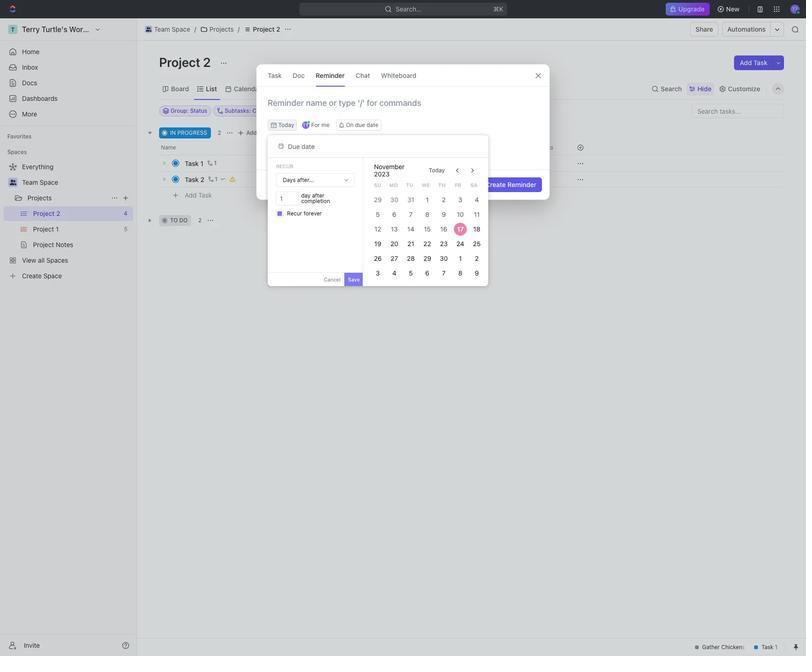Task type: describe. For each thing, give the bounding box(es) containing it.
0 horizontal spatial 7
[[409, 210, 413, 218]]

create reminder button
[[480, 177, 542, 192]]

1 horizontal spatial space
[[172, 25, 190, 33]]

fr
[[455, 182, 461, 188]]

task button
[[268, 65, 282, 86]]

days after... button
[[276, 174, 354, 187]]

1 horizontal spatial add
[[246, 129, 257, 136]]

dashboards
[[22, 94, 58, 102]]

1 right task 2
[[215, 176, 217, 182]]

upgrade link
[[666, 3, 710, 16]]

22
[[423, 240, 431, 248]]

recur for recur
[[276, 163, 293, 169]]

hide button
[[686, 82, 714, 95]]

27
[[391, 254, 398, 262]]

in progress
[[170, 129, 207, 136]]

days after...
[[283, 177, 314, 183]]

in
[[170, 129, 176, 136]]

15
[[424, 225, 431, 233]]

14
[[407, 225, 414, 233]]

2 / from the left
[[238, 25, 240, 33]]

task 2
[[185, 175, 204, 183]]

dashboards link
[[4, 91, 133, 106]]

1 horizontal spatial projects link
[[198, 24, 236, 35]]

inbox link
[[4, 60, 133, 75]]

28
[[407, 254, 415, 262]]

day
[[301, 192, 311, 199]]

home
[[22, 48, 40, 55]]

whiteboard button
[[381, 65, 416, 86]]

25
[[473, 240, 481, 248]]

doc button
[[293, 65, 305, 86]]

1 horizontal spatial projects
[[209, 25, 234, 33]]

do
[[179, 217, 188, 224]]

automations button
[[723, 22, 770, 36]]

0 horizontal spatial 8
[[425, 210, 429, 218]]

su
[[374, 182, 381, 188]]

favorites
[[7, 133, 32, 140]]

gantt
[[311, 85, 328, 92]]

add task for the left add task "button"
[[185, 191, 212, 199]]

sa
[[470, 182, 477, 188]]

assignees
[[382, 107, 409, 114]]

1 vertical spatial 9
[[475, 269, 479, 277]]

1 horizontal spatial 7
[[442, 269, 446, 277]]

0 horizontal spatial 5
[[376, 210, 380, 218]]

tu
[[406, 182, 413, 188]]

space inside sidebar navigation
[[40, 178, 58, 186]]

spaces
[[7, 149, 27, 155]]

calendar
[[234, 85, 261, 92]]

0 horizontal spatial 3
[[376, 269, 380, 277]]

today inside button
[[429, 167, 445, 174]]

12
[[374, 225, 381, 233]]

share
[[696, 25, 713, 33]]

1 horizontal spatial team
[[154, 25, 170, 33]]

table link
[[276, 82, 294, 95]]

recur forever
[[287, 210, 322, 217]]

1 horizontal spatial team space link
[[143, 24, 193, 35]]

Reminder na﻿me or type '/' for commands text field
[[257, 98, 549, 120]]

we
[[422, 182, 430, 188]]

0 horizontal spatial 30
[[390, 196, 398, 204]]

task 1
[[185, 159, 203, 167]]

inbox
[[22, 63, 38, 71]]

1 down 24
[[459, 254, 462, 262]]

team inside sidebar navigation
[[22, 178, 38, 186]]

1 vertical spatial project
[[159, 55, 200, 70]]

days
[[283, 177, 296, 183]]

whiteboard
[[381, 71, 416, 79]]

20
[[390, 240, 398, 248]]

1 vertical spatial add task
[[246, 129, 271, 136]]

0 vertical spatial add task button
[[734, 55, 773, 70]]

1 button for 1
[[205, 159, 218, 168]]

mo
[[389, 182, 398, 188]]

1 right task 1
[[214, 160, 217, 166]]

10
[[457, 210, 464, 218]]

21
[[407, 240, 414, 248]]

after
[[312, 192, 324, 199]]

new button
[[713, 2, 745, 17]]

today button
[[268, 120, 296, 131]]

1 horizontal spatial team space
[[154, 25, 190, 33]]

to
[[170, 217, 178, 224]]

board
[[171, 85, 189, 92]]

1 vertical spatial 29
[[423, 254, 431, 262]]

0 vertical spatial 4
[[475, 196, 479, 204]]

november 2023
[[374, 163, 405, 178]]

cancel
[[324, 276, 341, 282]]

dialog containing task
[[256, 64, 550, 200]]

home link
[[4, 44, 133, 59]]

24
[[456, 240, 464, 248]]

save
[[348, 276, 360, 282]]

13
[[391, 225, 398, 233]]

1 vertical spatial 30
[[440, 254, 448, 262]]

1 horizontal spatial 6
[[425, 269, 429, 277]]

0 vertical spatial add
[[740, 59, 752, 66]]

reminder button
[[316, 65, 345, 86]]

hide
[[697, 85, 712, 92]]

23
[[440, 240, 448, 248]]

upgrade
[[679, 5, 705, 13]]

docs
[[22, 79, 37, 87]]

chat
[[356, 71, 370, 79]]

november
[[374, 163, 405, 171]]

doc
[[293, 71, 305, 79]]

reminder inside button
[[507, 181, 536, 188]]



Task type: locate. For each thing, give the bounding box(es) containing it.
0 vertical spatial today
[[278, 122, 294, 128]]

team space inside sidebar navigation
[[22, 178, 58, 186]]

today up th
[[429, 167, 445, 174]]

1 button for 2
[[206, 175, 219, 184]]

1 horizontal spatial 8
[[458, 269, 462, 277]]

0 vertical spatial team space
[[154, 25, 190, 33]]

0 vertical spatial team
[[154, 25, 170, 33]]

add left today dropdown button at top
[[246, 129, 257, 136]]

7 down the "31"
[[409, 210, 413, 218]]

0 horizontal spatial projects link
[[28, 191, 107, 205]]

share button
[[690, 22, 719, 37]]

0 vertical spatial projects
[[209, 25, 234, 33]]

gantt link
[[310, 82, 328, 95]]

Search tasks... text field
[[692, 104, 784, 118]]

add task down task 2
[[185, 191, 212, 199]]

4
[[475, 196, 479, 204], [392, 269, 396, 277]]

1 horizontal spatial /
[[238, 25, 240, 33]]

5 down 28
[[409, 269, 413, 277]]

0 vertical spatial team space link
[[143, 24, 193, 35]]

customize button
[[716, 82, 763, 95]]

1 vertical spatial 3
[[376, 269, 380, 277]]

29 down 22
[[423, 254, 431, 262]]

2 horizontal spatial add task button
[[734, 55, 773, 70]]

1 horizontal spatial project 2
[[253, 25, 280, 33]]

0 vertical spatial add task
[[740, 59, 768, 66]]

0 horizontal spatial 6
[[392, 210, 396, 218]]

reminder right the create
[[507, 181, 536, 188]]

projects link
[[198, 24, 236, 35], [28, 191, 107, 205]]

30 down '23'
[[440, 254, 448, 262]]

9 down '25' at the top right
[[475, 269, 479, 277]]

0 horizontal spatial project 2
[[159, 55, 214, 70]]

4 up 11
[[475, 196, 479, 204]]

0 vertical spatial 3
[[458, 196, 462, 204]]

recur left forever
[[287, 210, 302, 217]]

6 down 22
[[425, 269, 429, 277]]

recur for recur forever
[[287, 210, 302, 217]]

0 vertical spatial project 2
[[253, 25, 280, 33]]

task
[[754, 59, 768, 66], [268, 71, 282, 79], [258, 129, 271, 136], [185, 159, 199, 167], [185, 175, 199, 183], [198, 191, 212, 199]]

0 vertical spatial 30
[[390, 196, 398, 204]]

user group image inside team space link
[[146, 27, 151, 32]]

1 vertical spatial 4
[[392, 269, 396, 277]]

1
[[200, 159, 203, 167], [214, 160, 217, 166], [215, 176, 217, 182], [426, 196, 429, 204], [459, 254, 462, 262]]

8 up 15
[[425, 210, 429, 218]]

customize
[[728, 85, 760, 92]]

1 horizontal spatial today
[[429, 167, 445, 174]]

1 horizontal spatial project
[[253, 25, 275, 33]]

0 horizontal spatial add task
[[185, 191, 212, 199]]

tree containing team space
[[4, 160, 133, 283]]

0 horizontal spatial project
[[159, 55, 200, 70]]

add task button down "calendar" link
[[235, 127, 274, 138]]

today button
[[423, 163, 450, 178]]

1 vertical spatial 6
[[425, 269, 429, 277]]

0 vertical spatial reminder
[[316, 71, 345, 79]]

7 down '23'
[[442, 269, 446, 277]]

1 vertical spatial reminder
[[507, 181, 536, 188]]

3 up '10'
[[458, 196, 462, 204]]

1 / from the left
[[194, 25, 196, 33]]

5
[[376, 210, 380, 218], [409, 269, 413, 277]]

30 down mo
[[390, 196, 398, 204]]

automations
[[727, 25, 766, 33]]

1 vertical spatial team space link
[[22, 175, 131, 190]]

projects
[[209, 25, 234, 33], [28, 194, 52, 202]]

1 button right task 1
[[205, 159, 218, 168]]

1 vertical spatial 8
[[458, 269, 462, 277]]

0 vertical spatial 5
[[376, 210, 380, 218]]

26
[[374, 254, 382, 262]]

2 vertical spatial add task
[[185, 191, 212, 199]]

16
[[440, 225, 447, 233]]

0 horizontal spatial /
[[194, 25, 196, 33]]

1 horizontal spatial 4
[[475, 196, 479, 204]]

add down task 2
[[185, 191, 197, 199]]

add task up 'customize'
[[740, 59, 768, 66]]

0 vertical spatial 6
[[392, 210, 396, 218]]

2 horizontal spatial add
[[740, 59, 752, 66]]

0 horizontal spatial 9
[[442, 210, 446, 218]]

sidebar navigation
[[0, 18, 137, 656]]

1 up task 2
[[200, 159, 203, 167]]

1 down we
[[426, 196, 429, 204]]

2023
[[374, 170, 390, 178]]

3 down 26
[[376, 269, 380, 277]]

0 vertical spatial 9
[[442, 210, 446, 218]]

0 vertical spatial 29
[[374, 196, 382, 204]]

0 horizontal spatial user group image
[[9, 180, 16, 185]]

1 horizontal spatial reminder
[[507, 181, 536, 188]]

search...
[[395, 5, 422, 13]]

0 horizontal spatial team space
[[22, 178, 58, 186]]

create reminder
[[486, 181, 536, 188]]

1 horizontal spatial 30
[[440, 254, 448, 262]]

to do
[[170, 217, 188, 224]]

search
[[661, 85, 682, 92]]

table
[[278, 85, 294, 92]]

1 vertical spatial recur
[[287, 210, 302, 217]]

recur
[[276, 163, 293, 169], [287, 210, 302, 217]]

add task for the topmost add task "button"
[[740, 59, 768, 66]]

add up 'customize'
[[740, 59, 752, 66]]

29 down su
[[374, 196, 382, 204]]

1 vertical spatial 5
[[409, 269, 413, 277]]

team
[[154, 25, 170, 33], [22, 178, 38, 186]]

0 horizontal spatial team
[[22, 178, 38, 186]]

tree
[[4, 160, 133, 283]]

9
[[442, 210, 446, 218], [475, 269, 479, 277]]

add task button down task 2
[[181, 190, 216, 201]]

search button
[[649, 82, 685, 95]]

tree inside sidebar navigation
[[4, 160, 133, 283]]

project 2 link
[[241, 24, 282, 35]]

after...
[[297, 177, 314, 183]]

0 vertical spatial project
[[253, 25, 275, 33]]

0 horizontal spatial team space link
[[22, 175, 131, 190]]

user group image inside sidebar navigation
[[9, 180, 16, 185]]

user group image
[[146, 27, 151, 32], [9, 180, 16, 185]]

1 horizontal spatial 3
[[458, 196, 462, 204]]

favorites button
[[4, 131, 35, 142]]

projects inside sidebar navigation
[[28, 194, 52, 202]]

new
[[726, 5, 740, 13]]

1 vertical spatial 1 button
[[206, 175, 219, 184]]

4 down 27
[[392, 269, 396, 277]]

1 vertical spatial projects link
[[28, 191, 107, 205]]

18
[[473, 225, 480, 233]]

add task down calendar
[[246, 129, 271, 136]]

reminder up gantt on the top left
[[316, 71, 345, 79]]

2 vertical spatial add
[[185, 191, 197, 199]]

3
[[458, 196, 462, 204], [376, 269, 380, 277]]

/
[[194, 25, 196, 33], [238, 25, 240, 33]]

team space
[[154, 25, 190, 33], [22, 178, 58, 186]]

th
[[438, 182, 445, 188]]

2 horizontal spatial add task
[[740, 59, 768, 66]]

recur up days
[[276, 163, 293, 169]]

7
[[409, 210, 413, 218], [442, 269, 446, 277]]

0 vertical spatial recur
[[276, 163, 293, 169]]

today down table link at the left top of page
[[278, 122, 294, 128]]

0 horizontal spatial today
[[278, 122, 294, 128]]

0 horizontal spatial projects
[[28, 194, 52, 202]]

today inside dropdown button
[[278, 122, 294, 128]]

0 horizontal spatial 29
[[374, 196, 382, 204]]

1 horizontal spatial 9
[[475, 269, 479, 277]]

0 vertical spatial 7
[[409, 210, 413, 218]]

17
[[457, 225, 464, 233]]

0 vertical spatial 1 button
[[205, 159, 218, 168]]

0 horizontal spatial 4
[[392, 269, 396, 277]]

completion
[[301, 198, 330, 204]]

docs link
[[4, 76, 133, 90]]

create
[[486, 181, 506, 188]]

0 horizontal spatial add
[[185, 191, 197, 199]]

project 2
[[253, 25, 280, 33], [159, 55, 214, 70]]

chat button
[[356, 65, 370, 86]]

1 horizontal spatial 29
[[423, 254, 431, 262]]

None field
[[276, 192, 299, 205]]

0 vertical spatial projects link
[[198, 24, 236, 35]]

1 vertical spatial projects
[[28, 194, 52, 202]]

1 vertical spatial add
[[246, 129, 257, 136]]

project
[[253, 25, 275, 33], [159, 55, 200, 70]]

0 vertical spatial space
[[172, 25, 190, 33]]

add task
[[740, 59, 768, 66], [246, 129, 271, 136], [185, 191, 212, 199]]

list
[[206, 85, 217, 92]]

1 horizontal spatial 5
[[409, 269, 413, 277]]

1 vertical spatial add task button
[[235, 127, 274, 138]]

board link
[[169, 82, 189, 95]]

today
[[278, 122, 294, 128], [429, 167, 445, 174]]

0 vertical spatial user group image
[[146, 27, 151, 32]]

1 button right task 2
[[206, 175, 219, 184]]

9 up 16
[[442, 210, 446, 218]]

forever
[[304, 210, 322, 217]]

8 down 24
[[458, 269, 462, 277]]

1 horizontal spatial add task button
[[235, 127, 274, 138]]

invite
[[24, 641, 40, 649]]

progress
[[177, 129, 207, 136]]

31
[[407, 196, 414, 204]]

1 vertical spatial space
[[40, 178, 58, 186]]

0 horizontal spatial reminder
[[316, 71, 345, 79]]

5 up 12
[[376, 210, 380, 218]]

0 horizontal spatial space
[[40, 178, 58, 186]]

2 vertical spatial add task button
[[181, 190, 216, 201]]

1 vertical spatial today
[[429, 167, 445, 174]]

add task button up 'customize'
[[734, 55, 773, 70]]

30
[[390, 196, 398, 204], [440, 254, 448, 262]]

19
[[374, 240, 381, 248]]

⌘k
[[493, 5, 503, 13]]

1 vertical spatial project 2
[[159, 55, 214, 70]]

6
[[392, 210, 396, 218], [425, 269, 429, 277]]

0 vertical spatial 8
[[425, 210, 429, 218]]

1 vertical spatial user group image
[[9, 180, 16, 185]]

space
[[172, 25, 190, 33], [40, 178, 58, 186]]

add task button
[[734, 55, 773, 70], [235, 127, 274, 138], [181, 190, 216, 201]]

day after completion
[[301, 192, 330, 204]]

1 vertical spatial 7
[[442, 269, 446, 277]]

Due date text field
[[288, 142, 364, 150]]

11
[[474, 210, 480, 218]]

1 horizontal spatial add task
[[246, 129, 271, 136]]

reminder
[[316, 71, 345, 79], [507, 181, 536, 188]]

add
[[740, 59, 752, 66], [246, 129, 257, 136], [185, 191, 197, 199]]

assignees button
[[371, 105, 413, 116]]

dialog
[[256, 64, 550, 200]]

6 up 13
[[392, 210, 396, 218]]

1 vertical spatial team
[[22, 178, 38, 186]]

1 vertical spatial team space
[[22, 178, 58, 186]]

0 horizontal spatial add task button
[[181, 190, 216, 201]]

list link
[[204, 82, 217, 95]]



Task type: vqa. For each thing, say whether or not it's contained in the screenshot.


